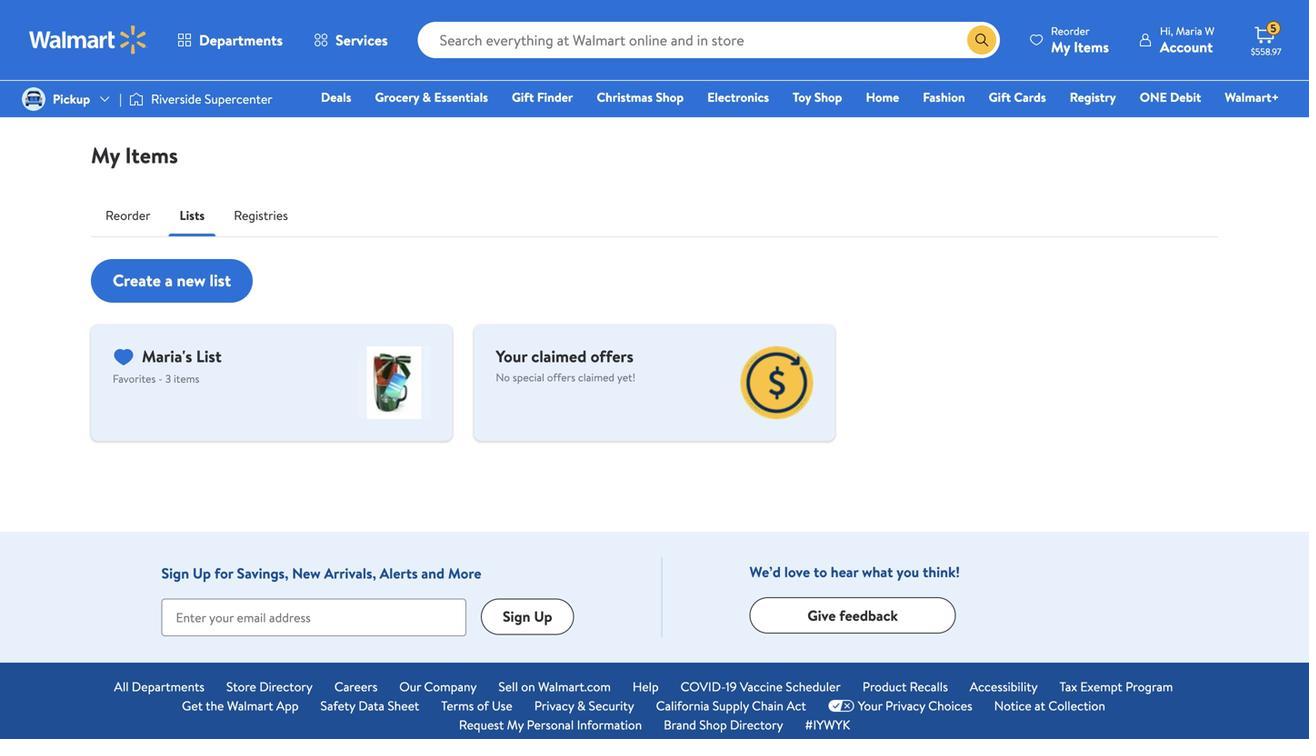 Task type: vqa. For each thing, say whether or not it's contained in the screenshot.
the provide inside the Safety Is Our Priority: 4 W-shaped legs provide 8 balanced points, upgraded T-shaped joint ensures the tight connection of the trampoline structure, to increase the stability of the trampoline. 70.9 inches height anti-UV high-density trampoline safety enclosure, the thickened foam sleeve, all the springs are covered with thick and durable foam pad is designed to protect the user of your trampoline when bouncing, 8 net poles enhance the stability and safety of this large trampoline. 1200LBS Weight Capacity: YORIN 14ft trampoline complies with ASTM F381-16 Standard Safety Specification. 64pcs strong springs make for bigger bounces and support up to 1200 lbs. Note: In order to prevent injuries caused by uneven weight on the trampoline, it is recommended that when a person uses it alone, the maximum weight does not exceed 330 lbs! Perfect Bouncing Experience: Manufactured with EU standard Polypropylene bounce surface provides unmatched rebounding force. Heavy-duty trampoline is wrapped with 64 hot-dips galvanized springs, all spring has undergone 20,000 extreme extension experiments without deformation. Those springs connect tightly with the jum
no



Task type: locate. For each thing, give the bounding box(es) containing it.
$558.97
[[1251, 45, 1282, 58]]

departments up the get in the left of the page
[[132, 678, 205, 696]]

my up registry at the top right of the page
[[1051, 37, 1070, 57]]

1 horizontal spatial sign
[[503, 606, 531, 626]]

sign left for
[[161, 563, 189, 583]]

your down product
[[858, 697, 883, 715]]

directory
[[259, 678, 313, 696], [730, 716, 783, 734]]

0 vertical spatial items
[[1074, 37, 1109, 57]]

0 horizontal spatial privacy
[[534, 697, 574, 715]]

more
[[448, 563, 481, 583]]

reorder for reorder
[[105, 206, 151, 224]]

hi,
[[1160, 23, 1173, 39]]

use
[[492, 697, 513, 715]]

Walmart Site-Wide search field
[[418, 22, 1000, 58]]

my
[[1051, 37, 1070, 57], [91, 140, 120, 170], [507, 716, 524, 734]]

0 vertical spatial reorder
[[1051, 23, 1090, 39]]

request
[[459, 716, 504, 734]]

create a new list button
[[91, 259, 253, 303]]

directory up 'app'
[[259, 678, 313, 696]]

no
[[496, 370, 510, 385]]

1 horizontal spatial my
[[507, 716, 524, 734]]

1 vertical spatial directory
[[730, 716, 783, 734]]

2 horizontal spatial shop
[[814, 88, 842, 106]]

1 vertical spatial your
[[858, 697, 883, 715]]

program
[[1126, 678, 1173, 696]]

0 vertical spatial up
[[193, 563, 211, 583]]

0 horizontal spatial &
[[422, 88, 431, 106]]

0 horizontal spatial directory
[[259, 678, 313, 696]]

1 vertical spatial offers
[[547, 370, 576, 385]]

savings,
[[237, 563, 289, 583]]

up up sell on walmart.com
[[534, 606, 552, 626]]

sign
[[161, 563, 189, 583], [503, 606, 531, 626]]

sign for sign up
[[503, 606, 531, 626]]

Search search field
[[418, 22, 1000, 58]]

gift for gift cards
[[989, 88, 1011, 106]]

1 horizontal spatial privacy
[[886, 697, 925, 715]]

sign up sell
[[503, 606, 531, 626]]

your for privacy
[[858, 697, 883, 715]]

exempt
[[1080, 678, 1123, 696]]

2 gift from the left
[[989, 88, 1011, 106]]

cards
[[1014, 88, 1046, 106]]

privacy & security link
[[534, 696, 634, 716]]

gift for gift finder
[[512, 88, 534, 106]]

registry link
[[1062, 87, 1124, 107]]

we'd
[[750, 562, 781, 582]]

claimed
[[531, 345, 587, 368], [578, 370, 615, 385]]

items down riverside
[[125, 140, 178, 170]]

vaccine
[[740, 678, 783, 696]]

privacy down product recalls link
[[886, 697, 925, 715]]

0 vertical spatial departments
[[199, 30, 283, 50]]

the
[[206, 697, 224, 715]]

2 vertical spatial my
[[507, 716, 524, 734]]

0 horizontal spatial up
[[193, 563, 211, 583]]

personal
[[527, 716, 574, 734]]

sign for sign up for savings, new arrivals, alerts and more
[[161, 563, 189, 583]]

shop
[[656, 88, 684, 106], [814, 88, 842, 106], [699, 716, 727, 734]]

0 vertical spatial directory
[[259, 678, 313, 696]]

1 gift from the left
[[512, 88, 534, 106]]

2 horizontal spatial my
[[1051, 37, 1070, 57]]

company
[[424, 678, 477, 696]]

collection
[[1049, 697, 1105, 715]]

walmart
[[227, 697, 273, 715]]

sell
[[499, 678, 518, 696]]

1 horizontal spatial gift
[[989, 88, 1011, 106]]

privacy
[[534, 697, 574, 715], [886, 697, 925, 715]]

0 vertical spatial offers
[[591, 345, 634, 368]]

careers link
[[334, 677, 378, 696]]

tax exempt program link
[[1060, 677, 1173, 696]]

1 vertical spatial my
[[91, 140, 120, 170]]

choices
[[928, 697, 973, 715]]

lists link
[[165, 194, 219, 237]]

sign inside button
[[503, 606, 531, 626]]

 image
[[22, 87, 45, 111]]

your privacy choices
[[858, 697, 973, 715]]

0 horizontal spatial gift
[[512, 88, 534, 106]]

1 vertical spatial &
[[577, 697, 586, 715]]

1 vertical spatial items
[[125, 140, 178, 170]]

your
[[496, 345, 527, 368], [858, 697, 883, 715]]

offers right special
[[547, 370, 576, 385]]

0 vertical spatial &
[[422, 88, 431, 106]]

help link
[[633, 677, 659, 696]]

& right grocery
[[422, 88, 431, 106]]

california supply chain act link
[[656, 696, 806, 716]]

Enter your email address field
[[161, 598, 466, 636]]

tax
[[1060, 678, 1077, 696]]

offers up 'yet!'
[[591, 345, 634, 368]]

claimed left 'yet!'
[[578, 370, 615, 385]]

search icon image
[[975, 33, 989, 47]]

reorder for reorder my items
[[1051, 23, 1090, 39]]

shop for christmas
[[656, 88, 684, 106]]

toy shop link
[[785, 87, 851, 107]]

1 horizontal spatial directory
[[730, 716, 783, 734]]

gift left cards at the top of the page
[[989, 88, 1011, 106]]

1 horizontal spatial offers
[[591, 345, 634, 368]]

reorder inside reorder my items
[[1051, 23, 1090, 39]]

new
[[292, 563, 321, 583]]

one
[[1140, 88, 1167, 106]]

#iywyk link
[[805, 716, 850, 735]]

1 vertical spatial up
[[534, 606, 552, 626]]

covid-19 vaccine scheduler link
[[681, 677, 841, 696]]

gift left finder
[[512, 88, 534, 106]]

1 horizontal spatial items
[[1074, 37, 1109, 57]]

0 vertical spatial sign
[[161, 563, 189, 583]]

my down the |
[[91, 140, 120, 170]]

accessibility
[[970, 678, 1038, 696]]

reorder link
[[91, 194, 165, 237]]

our
[[399, 678, 421, 696]]

my inside notice at collection request my personal information
[[507, 716, 524, 734]]

your inside your claimed offers no special offers claimed yet!
[[496, 345, 527, 368]]

maria's list
[[142, 345, 222, 368]]

1 vertical spatial reorder
[[105, 206, 151, 224]]

arrivals,
[[324, 563, 376, 583]]

up for sign up for savings, new arrivals, alerts and more
[[193, 563, 211, 583]]

sell on walmart.com
[[499, 678, 611, 696]]

privacy & security
[[534, 697, 634, 715]]

0 vertical spatial my
[[1051, 37, 1070, 57]]

notice at collection request my personal information
[[459, 697, 1105, 734]]

reorder down my items
[[105, 206, 151, 224]]

brand
[[664, 716, 696, 734]]

0 horizontal spatial my
[[91, 140, 120, 170]]

directory down chain
[[730, 716, 783, 734]]

shop down supply
[[699, 716, 727, 734]]

& down walmart.com
[[577, 697, 586, 715]]

1 horizontal spatial up
[[534, 606, 552, 626]]

1 horizontal spatial your
[[858, 697, 883, 715]]

 image
[[129, 90, 144, 108]]

terms of use link
[[441, 696, 513, 716]]

walmart image
[[29, 25, 147, 55]]

you
[[897, 562, 919, 582]]

gift finder
[[512, 88, 573, 106]]

up left for
[[193, 563, 211, 583]]

0 horizontal spatial reorder
[[105, 206, 151, 224]]

items
[[1074, 37, 1109, 57], [125, 140, 178, 170]]

all departments
[[114, 678, 205, 696]]

items inside reorder my items
[[1074, 37, 1109, 57]]

items up registry at the top right of the page
[[1074, 37, 1109, 57]]

0 vertical spatial your
[[496, 345, 527, 368]]

reorder my items
[[1051, 23, 1109, 57]]

reorder up registry at the top right of the page
[[1051, 23, 1090, 39]]

1 horizontal spatial &
[[577, 697, 586, 715]]

claimed up special
[[531, 345, 587, 368]]

departments up supercenter
[[199, 30, 283, 50]]

1 horizontal spatial shop
[[699, 716, 727, 734]]

privacy down sell on walmart.com link
[[534, 697, 574, 715]]

up inside button
[[534, 606, 552, 626]]

walmart+
[[1225, 88, 1279, 106]]

product
[[863, 678, 907, 696]]

sell on walmart.com link
[[499, 677, 611, 696]]

your up no
[[496, 345, 527, 368]]

shop right toy
[[814, 88, 842, 106]]

0 horizontal spatial your
[[496, 345, 527, 368]]

notice
[[994, 697, 1032, 715]]

my down use
[[507, 716, 524, 734]]

0 vertical spatial claimed
[[531, 345, 587, 368]]

0 horizontal spatial shop
[[656, 88, 684, 106]]

&
[[422, 88, 431, 106], [577, 697, 586, 715]]

notice at collection link
[[994, 696, 1105, 716]]

1 vertical spatial departments
[[132, 678, 205, 696]]

christmas shop
[[597, 88, 684, 106]]

shop inside "link"
[[699, 716, 727, 734]]

one debit
[[1140, 88, 1201, 106]]

scheduler
[[786, 678, 841, 696]]

grocery
[[375, 88, 419, 106]]

shop right christmas
[[656, 88, 684, 106]]

up
[[193, 563, 211, 583], [534, 606, 552, 626]]

1 vertical spatial sign
[[503, 606, 531, 626]]

0 horizontal spatial sign
[[161, 563, 189, 583]]

19
[[726, 678, 737, 696]]

my items
[[91, 140, 178, 170]]

1 horizontal spatial reorder
[[1051, 23, 1090, 39]]

my inside reorder my items
[[1051, 37, 1070, 57]]

#iywyk
[[805, 716, 850, 734]]

1 privacy from the left
[[534, 697, 574, 715]]



Task type: describe. For each thing, give the bounding box(es) containing it.
toy
[[793, 88, 811, 106]]

brand shop directory
[[664, 716, 783, 734]]

for
[[214, 563, 233, 583]]

love
[[784, 562, 810, 582]]

hear
[[831, 562, 859, 582]]

list
[[196, 345, 222, 368]]

fashion link
[[915, 87, 973, 107]]

sign up for savings, new arrivals, alerts and more
[[161, 563, 481, 583]]

gift finder link
[[504, 87, 581, 107]]

departments button
[[162, 18, 298, 62]]

supercenter
[[205, 90, 272, 108]]

home
[[866, 88, 899, 106]]

essentials
[[434, 88, 488, 106]]

our company link
[[399, 677, 477, 696]]

safety data sheet link
[[320, 696, 419, 716]]

brand shop directory link
[[664, 716, 783, 735]]

shop for toy
[[814, 88, 842, 106]]

information
[[577, 716, 642, 734]]

special
[[513, 370, 545, 385]]

app
[[276, 697, 299, 715]]

services
[[336, 30, 388, 50]]

chain
[[752, 697, 784, 715]]

1 vertical spatial claimed
[[578, 370, 615, 385]]

walmart+ link
[[1217, 87, 1287, 107]]

debit
[[1170, 88, 1201, 106]]

3
[[165, 371, 171, 386]]

request my personal information link
[[459, 716, 642, 735]]

all departments link
[[114, 677, 205, 696]]

maria's
[[142, 345, 192, 368]]

registries link
[[219, 194, 303, 237]]

safety data sheet
[[320, 697, 419, 715]]

security
[[589, 697, 634, 715]]

accessibility link
[[970, 677, 1038, 696]]

home link
[[858, 87, 908, 107]]

store
[[226, 678, 256, 696]]

grocery & essentials link
[[367, 87, 496, 107]]

registries
[[234, 206, 288, 224]]

toy shop
[[793, 88, 842, 106]]

create
[[113, 269, 161, 292]]

hi, maria w account
[[1160, 23, 1215, 57]]

pickup
[[53, 90, 90, 108]]

on
[[521, 678, 535, 696]]

deals
[[321, 88, 351, 106]]

alerts
[[380, 563, 418, 583]]

grocery & essentials
[[375, 88, 488, 106]]

give
[[808, 605, 836, 625]]

list
[[210, 269, 231, 292]]

shop for brand
[[699, 716, 727, 734]]

gift cards link
[[981, 87, 1054, 107]]

favorites
[[113, 371, 156, 386]]

think!
[[923, 562, 960, 582]]

electronics link
[[699, 87, 777, 107]]

product recalls
[[863, 678, 948, 696]]

maria
[[1176, 23, 1202, 39]]

sheet
[[388, 697, 419, 715]]

christmas shop link
[[589, 87, 692, 107]]

riverside
[[151, 90, 201, 108]]

terms of use
[[441, 697, 513, 715]]

get the walmart app link
[[182, 696, 299, 716]]

-
[[158, 371, 163, 386]]

your privacy choices link
[[828, 696, 973, 716]]

& for grocery
[[422, 88, 431, 106]]

deals link
[[313, 87, 360, 107]]

5
[[1271, 21, 1277, 36]]

2 privacy from the left
[[886, 697, 925, 715]]

product recalls link
[[863, 677, 948, 696]]

california
[[656, 697, 709, 715]]

a
[[165, 269, 173, 292]]

careers
[[334, 678, 378, 696]]

give feedback
[[808, 605, 898, 625]]

& for privacy
[[577, 697, 586, 715]]

registry
[[1070, 88, 1116, 106]]

your for claimed
[[496, 345, 527, 368]]

account
[[1160, 37, 1213, 57]]

0 horizontal spatial offers
[[547, 370, 576, 385]]

create a new list
[[113, 269, 231, 292]]

privacy choices icon image
[[828, 700, 854, 712]]

get
[[182, 697, 203, 715]]

christmas
[[597, 88, 653, 106]]

data
[[358, 697, 385, 715]]

lists
[[180, 206, 205, 224]]

covid-
[[681, 678, 726, 696]]

safety
[[320, 697, 355, 715]]

items
[[174, 371, 199, 386]]

feedback
[[839, 605, 898, 625]]

last added starbucks 15oz green mug with coffee image
[[358, 346, 430, 419]]

up for sign up
[[534, 606, 552, 626]]

directory inside "link"
[[730, 716, 783, 734]]

favorites - 3 items
[[113, 371, 199, 386]]

departments inside popup button
[[199, 30, 283, 50]]

finder
[[537, 88, 573, 106]]

act
[[787, 697, 806, 715]]

recalls
[[910, 678, 948, 696]]

0 horizontal spatial items
[[125, 140, 178, 170]]

services button
[[298, 18, 403, 62]]



